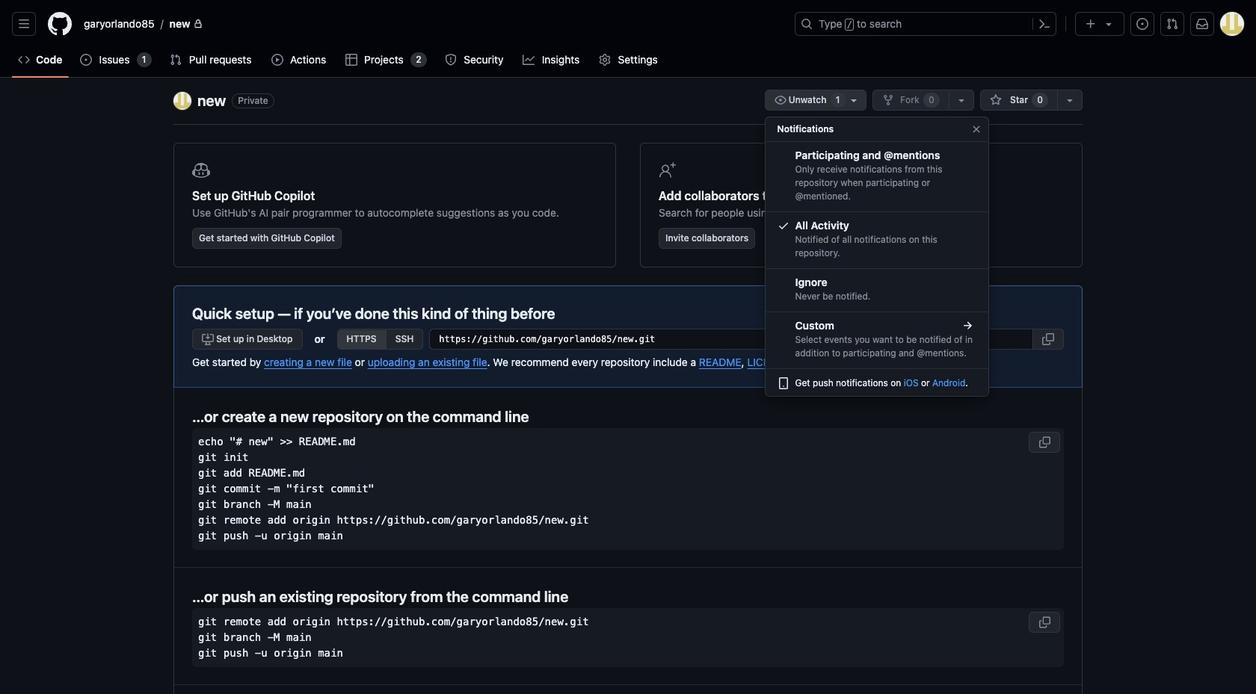 Task type: locate. For each thing, give the bounding box(es) containing it.
list
[[78, 12, 786, 36]]

issue opened image left git pull request icon
[[1137, 18, 1149, 30]]

shield image
[[445, 54, 457, 66]]

1 horizontal spatial issue opened image
[[1137, 18, 1149, 30]]

menu
[[765, 111, 989, 409]]

eye image
[[774, 94, 786, 106]]

owner avatar image
[[173, 92, 191, 110]]

git pull request image
[[1166, 18, 1178, 30]]

triangle down image
[[1103, 18, 1115, 30]]

0 horizontal spatial issue opened image
[[80, 54, 92, 66]]

copy to clipboard image
[[1039, 617, 1051, 628]]

1 vertical spatial copy to clipboard image
[[1039, 436, 1051, 448]]

0 users starred this repository element
[[1032, 93, 1048, 108]]

star image
[[990, 94, 1002, 106]]

Clone URL text field
[[429, 329, 1033, 350]]

copilot image
[[192, 162, 210, 179]]

issue opened image
[[1137, 18, 1149, 30], [80, 54, 92, 66]]

command palette image
[[1039, 18, 1051, 30]]

1 vertical spatial issue opened image
[[80, 54, 92, 66]]

0 vertical spatial issue opened image
[[1137, 18, 1149, 30]]

issue opened image for git pull request icon
[[1137, 18, 1149, 30]]

person add image
[[659, 162, 677, 179]]

notifications image
[[1196, 18, 1208, 30]]

lock image
[[193, 19, 202, 28]]

copy to clipboard image
[[1042, 333, 1054, 345], [1039, 436, 1051, 448]]

issue opened image right code icon at the top of page
[[80, 54, 92, 66]]

arrow right image
[[961, 320, 973, 332]]

add this repository to a list image
[[1064, 94, 1076, 106]]



Task type: describe. For each thing, give the bounding box(es) containing it.
issue opened image for git pull request image
[[80, 54, 92, 66]]

desktop download image
[[202, 333, 214, 345]]

table image
[[345, 54, 357, 66]]

code image
[[18, 54, 30, 66]]

homepage image
[[48, 12, 72, 36]]

see your forks of this repository image
[[955, 94, 967, 106]]

git pull request image
[[169, 54, 181, 66]]

0 vertical spatial copy to clipboard image
[[1042, 333, 1054, 345]]

close menu image
[[970, 123, 982, 135]]

device mobile image
[[777, 378, 789, 390]]

plus image
[[1085, 18, 1097, 30]]

repo forked image
[[882, 94, 894, 106]]

play image
[[271, 54, 283, 66]]

gear image
[[599, 54, 611, 66]]

graph image
[[523, 54, 535, 66]]



Task type: vqa. For each thing, say whether or not it's contained in the screenshot.
9 to the bottom
no



